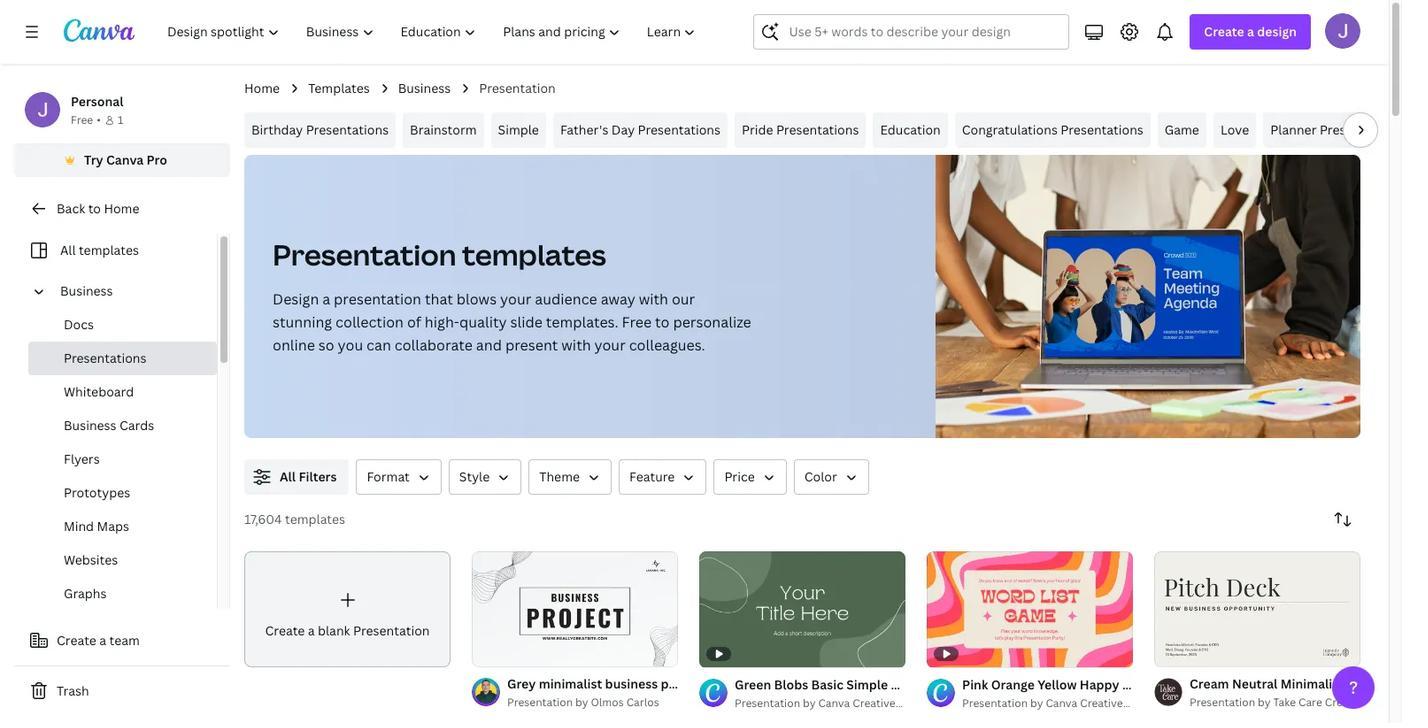 Task type: vqa. For each thing, say whether or not it's contained in the screenshot.
2nd Studio from right
yes



Task type: locate. For each thing, give the bounding box(es) containing it.
simple inside "green blobs basic simple presentation presentation by canva creative studio"
[[846, 676, 888, 693]]

olmos
[[591, 695, 624, 710]]

of inside 1 of 18 link
[[1174, 647, 1187, 659]]

1 horizontal spatial presentation by canva creative studio link
[[962, 695, 1159, 713]]

free left •
[[71, 112, 93, 127]]

flyers
[[64, 451, 100, 467]]

minimalist
[[539, 676, 602, 693]]

father's
[[560, 121, 608, 138]]

of inside 1 of 14 link
[[492, 647, 505, 659]]

create inside create a design dropdown button
[[1204, 23, 1244, 40]]

1 vertical spatial business link
[[53, 274, 206, 308]]

your up slide
[[500, 289, 531, 309]]

templates link
[[308, 79, 370, 98]]

0 vertical spatial business
[[398, 80, 451, 96]]

presentations right the planner
[[1320, 121, 1402, 138]]

2 horizontal spatial of
[[1174, 647, 1187, 659]]

templates.
[[546, 312, 618, 332]]

a left blank
[[308, 622, 315, 639]]

grey minimalist business project presentation image
[[472, 551, 678, 667]]

education
[[880, 121, 941, 138]]

0 horizontal spatial all
[[60, 242, 76, 258]]

planner presentations link
[[1263, 112, 1402, 148]]

business link
[[398, 79, 451, 98], [53, 274, 206, 308]]

home up all templates link
[[104, 200, 139, 217]]

a left team
[[99, 632, 106, 649]]

a inside create a design dropdown button
[[1247, 23, 1254, 40]]

2 presentation by canva creative studio link from the left
[[962, 695, 1159, 713]]

0 vertical spatial free
[[71, 112, 93, 127]]

graphs
[[64, 585, 107, 602]]

to right back
[[88, 200, 101, 217]]

colleagues.
[[629, 335, 705, 355]]

presentations left the game
[[1061, 121, 1143, 138]]

1 vertical spatial to
[[655, 312, 670, 332]]

all for all templates
[[60, 242, 76, 258]]

17,604 templates
[[244, 511, 345, 528]]

cream neutral minimalist new business pitch deck presentation image
[[1154, 551, 1360, 667]]

0 horizontal spatial business link
[[53, 274, 206, 308]]

1 vertical spatial home
[[104, 200, 139, 217]]

of inside design a presentation that blows your audience away with our stunning collection of high-quality slide templates. free to personalize online so you can collaborate and present with your colleagues.
[[407, 312, 421, 332]]

theme button
[[529, 459, 612, 495]]

that
[[425, 289, 453, 309]]

project
[[661, 676, 704, 693]]

birthday
[[251, 121, 303, 138]]

1 horizontal spatial create
[[265, 622, 305, 639]]

a right design
[[322, 289, 330, 309]]

1 horizontal spatial simple
[[846, 676, 888, 693]]

1 horizontal spatial home
[[244, 80, 280, 96]]

2 studio from the left
[[1126, 696, 1159, 711]]

0 vertical spatial home
[[244, 80, 280, 96]]

business up the flyers
[[64, 417, 116, 434]]

presentation right project
[[707, 676, 785, 693]]

0 horizontal spatial 1
[[118, 112, 123, 127]]

by inside grey minimalist business project presentation presentation by olmos carlos
[[575, 695, 588, 710]]

0 horizontal spatial creative
[[853, 696, 896, 711]]

simple left father's
[[498, 121, 539, 138]]

a for design
[[1247, 23, 1254, 40]]

design
[[1257, 23, 1297, 40]]

presentation up collection
[[334, 289, 421, 309]]

2 horizontal spatial templates
[[462, 235, 606, 274]]

1 vertical spatial with
[[561, 335, 591, 355]]

0 horizontal spatial templates
[[79, 242, 139, 258]]

free down away
[[622, 312, 652, 332]]

1 vertical spatial business
[[60, 282, 113, 299]]

1 horizontal spatial of
[[492, 647, 505, 659]]

planner presentations
[[1270, 121, 1402, 138]]

presentation inside grey minimalist business project presentation presentation by olmos carlos
[[707, 676, 785, 693]]

0 horizontal spatial studio
[[898, 696, 932, 711]]

1 horizontal spatial studio
[[1126, 696, 1159, 711]]

1 studio from the left
[[898, 696, 932, 711]]

to up colleagues.
[[655, 312, 670, 332]]

templates for 17,604 templates
[[285, 511, 345, 528]]

canva inside "green blobs basic simple presentation presentation by canva creative studio"
[[818, 696, 850, 711]]

presentations right pride
[[776, 121, 859, 138]]

presentations for birthday presentations
[[306, 121, 389, 138]]

1 horizontal spatial templates
[[285, 511, 345, 528]]

create for create a blank presentation
[[265, 622, 305, 639]]

all left 'filters'
[[280, 468, 296, 485]]

a left design
[[1247, 23, 1254, 40]]

templates down back to home
[[79, 242, 139, 258]]

simple
[[498, 121, 539, 138], [846, 676, 888, 693]]

2 horizontal spatial 1
[[1167, 647, 1172, 659]]

a inside design a presentation that blows your audience away with our stunning collection of high-quality slide templates. free to personalize online so you can collaborate and present with your colleagues.
[[322, 289, 330, 309]]

2 horizontal spatial create
[[1204, 23, 1244, 40]]

0 horizontal spatial of
[[407, 312, 421, 332]]

0 vertical spatial to
[[88, 200, 101, 217]]

create a blank presentation element
[[244, 551, 451, 667]]

templates down 'filters'
[[285, 511, 345, 528]]

care
[[1299, 695, 1322, 710]]

graphs link
[[28, 577, 217, 611]]

presentations down templates link at the left top
[[306, 121, 389, 138]]

1 horizontal spatial presentation
[[707, 676, 785, 693]]

style
[[459, 468, 490, 485]]

presentations up whiteboard at the left bottom of the page
[[64, 350, 146, 366]]

back to home
[[57, 200, 139, 217]]

all inside button
[[280, 468, 296, 485]]

home up 'birthday'
[[244, 80, 280, 96]]

create left design
[[1204, 23, 1244, 40]]

planner
[[1270, 121, 1317, 138]]

1 vertical spatial all
[[280, 468, 296, 485]]

game
[[1165, 121, 1199, 138]]

of left high-
[[407, 312, 421, 332]]

studio
[[898, 696, 932, 711], [1126, 696, 1159, 711]]

congratulations presentations link
[[955, 112, 1151, 148]]

carlos
[[626, 695, 659, 710]]

to
[[88, 200, 101, 217], [655, 312, 670, 332]]

of
[[407, 312, 421, 332], [492, 647, 505, 659], [1174, 647, 1187, 659]]

templates
[[462, 235, 606, 274], [79, 242, 139, 258], [285, 511, 345, 528]]

online
[[273, 335, 315, 355]]

create a design
[[1204, 23, 1297, 40]]

1 horizontal spatial 1
[[484, 647, 489, 659]]

creative
[[1325, 695, 1368, 710], [853, 696, 896, 711], [1080, 696, 1123, 711]]

presentations for congratulations presentations
[[1061, 121, 1143, 138]]

1 left 14
[[484, 647, 489, 659]]

with
[[639, 289, 668, 309], [561, 335, 591, 355]]

feature
[[629, 468, 675, 485]]

0 vertical spatial business link
[[398, 79, 451, 98]]

love link
[[1213, 112, 1256, 148]]

a for team
[[99, 632, 106, 649]]

collection
[[336, 312, 404, 332]]

templates up audience
[[462, 235, 606, 274]]

1 for 1
[[118, 112, 123, 127]]

presentation by canva creative studio
[[962, 696, 1159, 711]]

1 vertical spatial presentation
[[707, 676, 785, 693]]

1 horizontal spatial canva
[[818, 696, 850, 711]]

back
[[57, 200, 85, 217]]

home
[[244, 80, 280, 96], [104, 200, 139, 217]]

your
[[500, 289, 531, 309], [594, 335, 626, 355]]

create inside "create a team" button
[[57, 632, 96, 649]]

a inside create a blank presentation element
[[308, 622, 315, 639]]

all
[[60, 242, 76, 258], [280, 468, 296, 485]]

0 horizontal spatial canva
[[106, 151, 144, 168]]

0 horizontal spatial presentation by canva creative studio link
[[735, 695, 932, 713]]

None search field
[[754, 14, 1070, 50]]

of for presentation by olmos carlos
[[492, 647, 505, 659]]

a for blank
[[308, 622, 315, 639]]

1 horizontal spatial free
[[622, 312, 652, 332]]

1 right •
[[118, 112, 123, 127]]

your down templates.
[[594, 335, 626, 355]]

1 vertical spatial free
[[622, 312, 652, 332]]

create left blank
[[265, 622, 305, 639]]

0 vertical spatial all
[[60, 242, 76, 258]]

presentation by canva creative studio link
[[735, 695, 932, 713], [962, 695, 1159, 713]]

1
[[118, 112, 123, 127], [484, 647, 489, 659], [1167, 647, 1172, 659]]

1 horizontal spatial your
[[594, 335, 626, 355]]

format button
[[356, 459, 442, 495]]

Sort by button
[[1325, 502, 1360, 537]]

of left 18
[[1174, 647, 1187, 659]]

business link down all templates link
[[53, 274, 206, 308]]

audience
[[535, 289, 597, 309]]

all down back
[[60, 242, 76, 258]]

1 horizontal spatial all
[[280, 468, 296, 485]]

presentations
[[306, 121, 389, 138], [638, 121, 721, 138], [776, 121, 859, 138], [1061, 121, 1143, 138], [1320, 121, 1402, 138], [64, 350, 146, 366]]

simple right the basic
[[846, 676, 888, 693]]

theme
[[539, 468, 580, 485]]

free
[[71, 112, 93, 127], [622, 312, 652, 332]]

create down the graphs
[[57, 632, 96, 649]]

create a design button
[[1190, 14, 1311, 50]]

presentation
[[479, 80, 556, 96], [273, 235, 456, 274], [353, 622, 430, 639], [891, 676, 968, 693], [507, 695, 573, 710], [1190, 695, 1255, 710], [735, 696, 800, 711], [962, 696, 1028, 711]]

color
[[804, 468, 837, 485]]

1 horizontal spatial business link
[[398, 79, 451, 98]]

canva
[[106, 151, 144, 168], [818, 696, 850, 711], [1046, 696, 1077, 711]]

0 horizontal spatial to
[[88, 200, 101, 217]]

1 vertical spatial simple
[[846, 676, 888, 693]]

create a blank presentation link
[[244, 551, 451, 667]]

0 horizontal spatial create
[[57, 632, 96, 649]]

of left 14
[[492, 647, 505, 659]]

by inside "green blobs basic simple presentation presentation by canva creative studio"
[[803, 696, 816, 711]]

all templates link
[[25, 234, 206, 267]]

business up docs
[[60, 282, 113, 299]]

create inside create a blank presentation element
[[265, 622, 305, 639]]

0 horizontal spatial your
[[500, 289, 531, 309]]

grey
[[507, 676, 536, 693]]

1 horizontal spatial to
[[655, 312, 670, 332]]

a inside "create a team" button
[[99, 632, 106, 649]]

0 vertical spatial presentation
[[334, 289, 421, 309]]

2 vertical spatial business
[[64, 417, 116, 434]]

1 left 18
[[1167, 647, 1172, 659]]

with down templates.
[[561, 335, 591, 355]]

business up brainstorm
[[398, 80, 451, 96]]

0 horizontal spatial home
[[104, 200, 139, 217]]

presentations for pride presentations
[[776, 121, 859, 138]]

0 horizontal spatial simple
[[498, 121, 539, 138]]

with left our
[[639, 289, 668, 309]]

stunning
[[273, 312, 332, 332]]

1 presentation by canva creative studio link from the left
[[735, 695, 932, 713]]

Search search field
[[789, 15, 1058, 49]]

pride presentations link
[[735, 112, 866, 148]]

flyers link
[[28, 443, 217, 476]]

brainstorm link
[[403, 112, 484, 148]]

free inside design a presentation that blows your audience away with our stunning collection of high-quality slide templates. free to personalize online so you can collaborate and present with your colleagues.
[[622, 312, 652, 332]]

business
[[398, 80, 451, 96], [60, 282, 113, 299], [64, 417, 116, 434]]

1 for 1 of 18
[[1167, 647, 1172, 659]]

0 vertical spatial with
[[639, 289, 668, 309]]

0 horizontal spatial presentation
[[334, 289, 421, 309]]

format
[[367, 468, 410, 485]]

business cards
[[64, 417, 154, 434]]

create a team button
[[14, 623, 230, 659]]

back to home link
[[14, 191, 230, 227]]

business link up brainstorm
[[398, 79, 451, 98]]

1 vertical spatial your
[[594, 335, 626, 355]]

•
[[97, 112, 101, 127]]

collaborate
[[395, 335, 473, 355]]

birthday presentations link
[[244, 112, 396, 148]]



Task type: describe. For each thing, give the bounding box(es) containing it.
top level navigation element
[[156, 14, 711, 50]]

congratulations presentations
[[962, 121, 1143, 138]]

green
[[735, 676, 771, 693]]

home link
[[244, 79, 280, 98]]

blobs
[[774, 676, 808, 693]]

1 of 18 link
[[1154, 551, 1360, 667]]

grey minimalist business project presentation presentation by olmos carlos
[[507, 676, 785, 710]]

business inside business cards link
[[64, 417, 116, 434]]

business cards link
[[28, 409, 217, 443]]

free •
[[71, 112, 101, 127]]

to inside design a presentation that blows your audience away with our stunning collection of high-quality slide templates. free to personalize online so you can collaborate and present with your colleagues.
[[655, 312, 670, 332]]

docs link
[[28, 308, 217, 342]]

jacob simon image
[[1325, 13, 1360, 49]]

try canva pro
[[84, 151, 167, 168]]

18
[[1190, 647, 1201, 659]]

quality
[[459, 312, 507, 332]]

create for create a team
[[57, 632, 96, 649]]

0 horizontal spatial free
[[71, 112, 93, 127]]

presentation inside design a presentation that blows your audience away with our stunning collection of high-quality slide templates. free to personalize online so you can collaborate and present with your colleagues.
[[334, 289, 421, 309]]

docs
[[64, 316, 94, 333]]

presentation by olmos carlos link
[[507, 694, 678, 712]]

templates
[[308, 80, 370, 96]]

presentation by take care creative
[[1190, 695, 1368, 710]]

2 horizontal spatial canva
[[1046, 696, 1077, 711]]

grey minimalist business project presentation link
[[507, 675, 785, 694]]

so
[[318, 335, 334, 355]]

green blobs basic simple presentation link
[[735, 675, 968, 695]]

1 of 18
[[1167, 647, 1201, 659]]

mind
[[64, 518, 94, 535]]

studio inside "green blobs basic simple presentation presentation by canva creative studio"
[[898, 696, 932, 711]]

away
[[601, 289, 635, 309]]

team
[[109, 632, 140, 649]]

basic
[[811, 676, 843, 693]]

blows
[[456, 289, 497, 309]]

try canva pro button
[[14, 143, 230, 177]]

pride presentations
[[742, 121, 859, 138]]

presentation by take care creative link
[[1190, 694, 1368, 712]]

feature button
[[619, 459, 707, 495]]

color button
[[794, 459, 869, 495]]

personalize
[[673, 312, 751, 332]]

filters
[[299, 468, 337, 485]]

websites link
[[28, 543, 217, 577]]

1 horizontal spatial with
[[639, 289, 668, 309]]

all templates
[[60, 242, 139, 258]]

personal
[[71, 93, 123, 110]]

game link
[[1158, 112, 1206, 148]]

price button
[[714, 459, 787, 495]]

to inside "link"
[[88, 200, 101, 217]]

1 of 14
[[484, 647, 519, 659]]

presentation templates
[[273, 235, 606, 274]]

0 vertical spatial your
[[500, 289, 531, 309]]

presentations right the day
[[638, 121, 721, 138]]

whiteboard
[[64, 383, 134, 400]]

17,604
[[244, 511, 282, 528]]

1 of 14 link
[[472, 551, 678, 667]]

websites
[[64, 551, 118, 568]]

business
[[605, 676, 658, 693]]

templates for all templates
[[79, 242, 139, 258]]

mind maps link
[[28, 510, 217, 543]]

cards
[[119, 417, 154, 434]]

education link
[[873, 112, 948, 148]]

father's day presentations
[[560, 121, 721, 138]]

green blobs basic simple presentation presentation by canva creative studio
[[735, 676, 968, 711]]

presentation inside grey minimalist business project presentation presentation by olmos carlos
[[507, 695, 573, 710]]

try
[[84, 151, 103, 168]]

0 vertical spatial simple
[[498, 121, 539, 138]]

birthday presentations
[[251, 121, 389, 138]]

design a presentation that blows your audience away with our stunning collection of high-quality slide templates. free to personalize online so you can collaborate and present with your colleagues.
[[273, 289, 751, 355]]

1 horizontal spatial creative
[[1080, 696, 1123, 711]]

0 horizontal spatial with
[[561, 335, 591, 355]]

a for presentation
[[322, 289, 330, 309]]

present
[[505, 335, 558, 355]]

our
[[672, 289, 695, 309]]

creative inside "green blobs basic simple presentation presentation by canva creative studio"
[[853, 696, 896, 711]]

prototypes
[[64, 484, 130, 501]]

blank
[[318, 622, 350, 639]]

take
[[1273, 695, 1296, 710]]

brainstorm
[[410, 121, 477, 138]]

create for create a design
[[1204, 23, 1244, 40]]

all filters
[[280, 468, 337, 485]]

day
[[612, 121, 635, 138]]

templates for presentation templates
[[462, 235, 606, 274]]

style button
[[449, 459, 522, 495]]

2 horizontal spatial creative
[[1325, 695, 1368, 710]]

simple link
[[491, 112, 546, 148]]

high-
[[425, 312, 459, 332]]

all for all filters
[[280, 468, 296, 485]]

design
[[273, 289, 319, 309]]

of for presentation by take care creative
[[1174, 647, 1187, 659]]

price
[[724, 468, 755, 485]]

create a blank presentation
[[265, 622, 430, 639]]

all filters button
[[244, 459, 349, 495]]

whiteboard link
[[28, 375, 217, 409]]

pride
[[742, 121, 773, 138]]

congratulations
[[962, 121, 1058, 138]]

presentations for planner presentations
[[1320, 121, 1402, 138]]

father's day presentations link
[[553, 112, 728, 148]]

home inside "link"
[[104, 200, 139, 217]]

1 for 1 of 14
[[484, 647, 489, 659]]

canva inside button
[[106, 151, 144, 168]]

trash
[[57, 682, 89, 699]]



